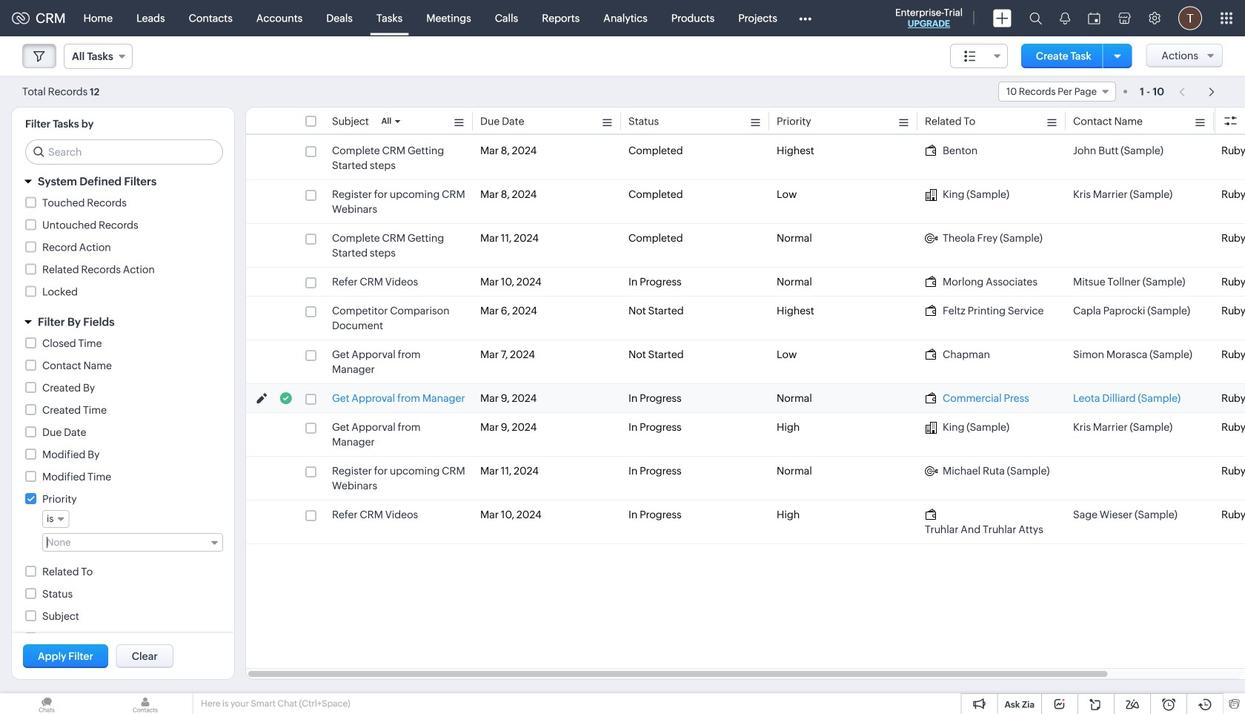 Task type: locate. For each thing, give the bounding box(es) containing it.
signals image
[[1060, 12, 1071, 24]]

Search text field
[[26, 140, 222, 164]]

contacts image
[[99, 693, 192, 714]]

profile image
[[1179, 6, 1203, 30]]

search image
[[1030, 12, 1043, 24]]

logo image
[[12, 12, 30, 24]]

create menu element
[[985, 0, 1021, 36]]

row group
[[246, 136, 1246, 544]]

none field size
[[951, 44, 1008, 68]]

None field
[[64, 44, 133, 69], [951, 44, 1008, 68], [999, 82, 1117, 102], [42, 510, 69, 528], [42, 533, 223, 552], [64, 44, 133, 69], [999, 82, 1117, 102], [42, 510, 69, 528]]



Task type: vqa. For each thing, say whether or not it's contained in the screenshot.
field
yes



Task type: describe. For each thing, give the bounding box(es) containing it.
chats image
[[0, 693, 93, 714]]

create menu image
[[994, 9, 1012, 27]]

size image
[[965, 50, 976, 63]]

Other Modules field
[[790, 6, 821, 30]]

profile element
[[1170, 0, 1212, 36]]

None text field
[[47, 537, 204, 548]]

none field the none
[[42, 533, 223, 552]]

signals element
[[1051, 0, 1080, 36]]

calendar image
[[1088, 12, 1101, 24]]

search element
[[1021, 0, 1051, 36]]



